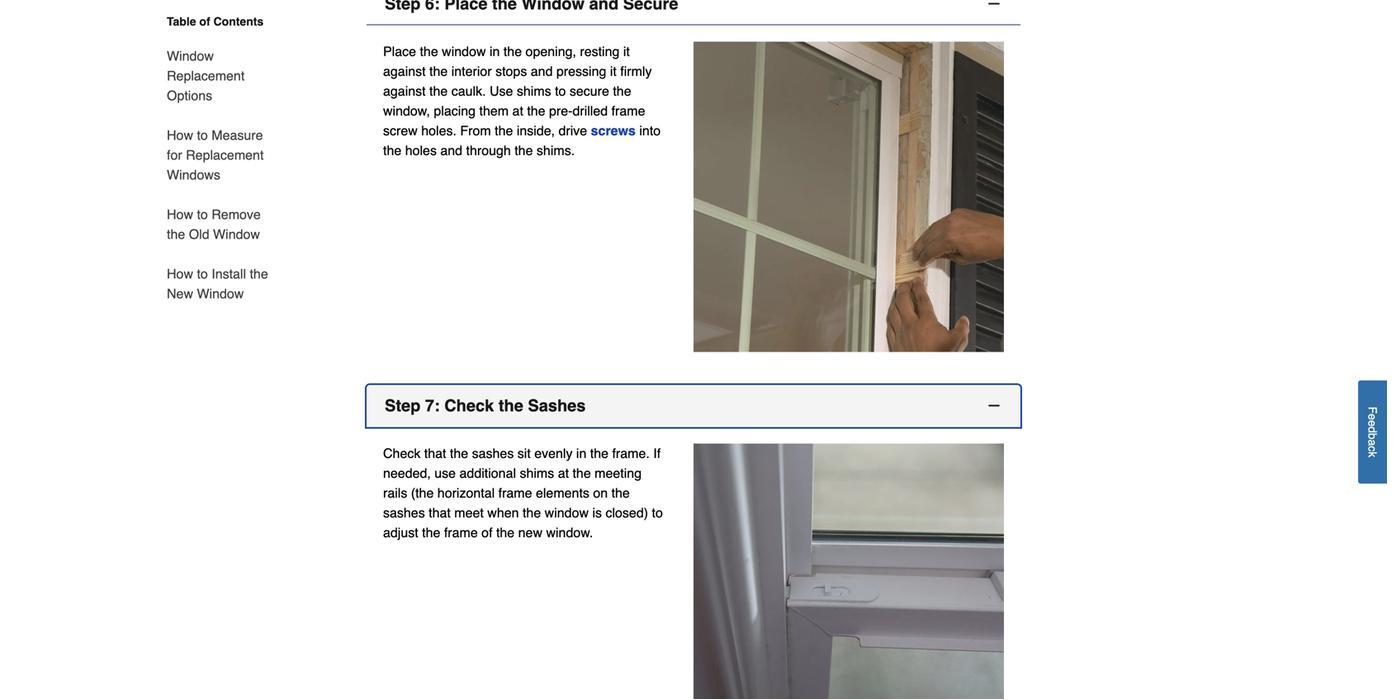 Task type: describe. For each thing, give the bounding box(es) containing it.
pre-
[[549, 103, 573, 119]]

options
[[167, 88, 212, 103]]

them
[[479, 103, 509, 119]]

minus image for place the window in the opening, resting it against the interior stops and pressing it firmly against the caulk. use shims to secure the window, placing them at the pre-drilled frame screw holes. from the inside, drive
[[986, 0, 1002, 12]]

use
[[490, 84, 513, 99]]

remove
[[212, 207, 261, 222]]

of inside check that the sashes sit evenly in the frame. if needed, use additional shims at the meeting rails (the horizontal frame elements on the sashes that meet when the window is closed) to adjust the frame of the new window.
[[482, 525, 493, 541]]

placing shims in a window to secure it. image
[[694, 42, 1004, 352]]

in inside place the window in the opening, resting it against the interior stops and pressing it firmly against the caulk. use shims to secure the window, placing them at the pre-drilled frame screw holes. from the inside, drive
[[490, 44, 500, 59]]

how to measure for replacement windows
[[167, 128, 264, 182]]

how for how to remove the old window
[[167, 207, 193, 222]]

f e e d b a c k
[[1366, 407, 1379, 458]]

adjust
[[383, 525, 418, 541]]

the down 'inside,'
[[515, 143, 533, 158]]

at inside place the window in the opening, resting it against the interior stops and pressing it firmly against the caulk. use shims to secure the window, placing them at the pre-drilled frame screw holes. from the inside, drive
[[512, 103, 523, 119]]

resting
[[580, 44, 620, 59]]

needed,
[[383, 466, 431, 481]]

measure
[[212, 128, 263, 143]]

0 vertical spatial that
[[424, 446, 446, 461]]

the inside button
[[499, 396, 523, 415]]

to inside place the window in the opening, resting it against the interior stops and pressing it firmly against the caulk. use shims to secure the window, placing them at the pre-drilled frame screw holes. from the inside, drive
[[555, 84, 566, 99]]

how for how to measure for replacement windows
[[167, 128, 193, 143]]

window inside window replacement options
[[167, 48, 214, 64]]

d
[[1366, 427, 1379, 433]]

table of contents element
[[147, 13, 271, 304]]

window replacement options link
[[167, 36, 271, 116]]

check that the sashes sit evenly in the frame. if needed, use additional shims at the meeting rails (the horizontal frame elements on the sashes that meet when the window is closed) to adjust the frame of the new window.
[[383, 446, 663, 541]]

screws link
[[591, 123, 636, 138]]

on
[[593, 486, 608, 501]]

drive
[[559, 123, 587, 138]]

1 e from the top
[[1366, 414, 1379, 421]]

step
[[385, 396, 421, 415]]

the up 'meeting'
[[590, 446, 609, 461]]

the right adjust in the bottom of the page
[[422, 525, 440, 541]]

at inside check that the sashes sit evenly in the frame. if needed, use additional shims at the meeting rails (the horizontal frame elements on the sashes that meet when the window is closed) to adjust the frame of the new window.
[[558, 466, 569, 481]]

drilled
[[573, 103, 608, 119]]

caulk.
[[451, 84, 486, 99]]

the inside how to install the new window
[[250, 266, 268, 282]]

window inside check that the sashes sit evenly in the frame. if needed, use additional shims at the meeting rails (the horizontal frame elements on the sashes that meet when the window is closed) to adjust the frame of the new window.
[[545, 505, 589, 521]]

1 vertical spatial that
[[429, 505, 451, 521]]

and inside place the window in the opening, resting it against the interior stops and pressing it firmly against the caulk. use shims to secure the window, placing them at the pre-drilled frame screw holes. from the inside, drive
[[531, 64, 553, 79]]

f
[[1366, 407, 1379, 414]]

how to remove the old window
[[167, 207, 261, 242]]

through
[[466, 143, 511, 158]]

install
[[212, 266, 246, 282]]

0 horizontal spatial sashes
[[383, 505, 425, 521]]

the up elements
[[573, 466, 591, 481]]

2 against from the top
[[383, 84, 426, 99]]

elements
[[536, 486, 589, 501]]

closed)
[[606, 505, 648, 521]]

7:
[[425, 396, 440, 415]]

(the
[[411, 486, 434, 501]]

the up placing
[[429, 84, 448, 99]]

to inside check that the sashes sit evenly in the frame. if needed, use additional shims at the meeting rails (the horizontal frame elements on the sashes that meet when the window is closed) to adjust the frame of the new window.
[[652, 505, 663, 521]]

horizontal
[[437, 486, 495, 501]]

k
[[1366, 452, 1379, 458]]

old
[[189, 227, 209, 242]]

1 horizontal spatial it
[[623, 44, 630, 59]]

pressing
[[556, 64, 606, 79]]

secure
[[570, 84, 609, 99]]

how to measure for replacement windows link
[[167, 116, 271, 195]]

how to install the new window link
[[167, 254, 271, 304]]

from
[[460, 123, 491, 138]]



Task type: vqa. For each thing, say whether or not it's contained in the screenshot.
and
yes



Task type: locate. For each thing, give the bounding box(es) containing it.
place the window in the opening, resting it against the interior stops and pressing it firmly against the caulk. use shims to secure the window, placing them at the pre-drilled frame screw holes. from the inside, drive
[[383, 44, 652, 138]]

to inside how to install the new window
[[197, 266, 208, 282]]

1 horizontal spatial at
[[558, 466, 569, 481]]

2 how from the top
[[167, 207, 193, 222]]

1 how from the top
[[167, 128, 193, 143]]

window inside how to install the new window
[[197, 286, 244, 301]]

at up elements
[[558, 466, 569, 481]]

window for remove
[[213, 227, 260, 242]]

frame up screws
[[612, 103, 645, 119]]

0 horizontal spatial frame
[[444, 525, 478, 541]]

shims
[[517, 84, 551, 99], [520, 466, 554, 481]]

and down opening,
[[531, 64, 553, 79]]

stops
[[496, 64, 527, 79]]

frame down meet
[[444, 525, 478, 541]]

meeting
[[595, 466, 642, 481]]

1 vertical spatial shims
[[520, 466, 554, 481]]

0 horizontal spatial at
[[512, 103, 523, 119]]

rails
[[383, 486, 407, 501]]

new
[[518, 525, 543, 541]]

step 7: check the sashes button
[[367, 385, 1021, 427]]

the up stops
[[504, 44, 522, 59]]

minus image inside step 7: check the sashes button
[[986, 398, 1002, 414]]

it up "firmly"
[[623, 44, 630, 59]]

0 vertical spatial it
[[623, 44, 630, 59]]

sashes up adjust in the bottom of the page
[[383, 505, 425, 521]]

if
[[653, 446, 661, 461]]

into
[[639, 123, 661, 138]]

how to remove the old window link
[[167, 195, 271, 254]]

3 how from the top
[[167, 266, 193, 282]]

0 horizontal spatial of
[[199, 15, 210, 28]]

2 minus image from the top
[[986, 398, 1002, 414]]

how inside how to measure for replacement windows
[[167, 128, 193, 143]]

0 vertical spatial in
[[490, 44, 500, 59]]

windows
[[167, 167, 220, 182]]

of down "when"
[[482, 525, 493, 541]]

1 vertical spatial at
[[558, 466, 569, 481]]

window
[[167, 48, 214, 64], [213, 227, 260, 242], [197, 286, 244, 301]]

0 vertical spatial frame
[[612, 103, 645, 119]]

holes.
[[421, 123, 457, 138]]

0 vertical spatial window
[[167, 48, 214, 64]]

the left the sashes
[[499, 396, 523, 415]]

1 vertical spatial sashes
[[383, 505, 425, 521]]

the right install
[[250, 266, 268, 282]]

window for install
[[197, 286, 244, 301]]

0 vertical spatial how
[[167, 128, 193, 143]]

the up new
[[523, 505, 541, 521]]

screws
[[591, 123, 636, 138]]

0 horizontal spatial in
[[490, 44, 500, 59]]

inside,
[[517, 123, 555, 138]]

how inside how to install the new window
[[167, 266, 193, 282]]

how to install the new window
[[167, 266, 268, 301]]

to for remove
[[197, 207, 208, 222]]

c
[[1366, 446, 1379, 452]]

frame
[[612, 103, 645, 119], [498, 486, 532, 501], [444, 525, 478, 541]]

0 vertical spatial at
[[512, 103, 523, 119]]

sashes
[[472, 446, 514, 461], [383, 505, 425, 521]]

1 vertical spatial window
[[545, 505, 589, 521]]

2 horizontal spatial frame
[[612, 103, 645, 119]]

into the holes and through the shims.
[[383, 123, 661, 158]]

frame inside place the window in the opening, resting it against the interior stops and pressing it firmly against the caulk. use shims to secure the window, placing them at the pre-drilled frame screw holes. from the inside, drive
[[612, 103, 645, 119]]

it
[[623, 44, 630, 59], [610, 64, 617, 79]]

2 vertical spatial frame
[[444, 525, 478, 541]]

check
[[444, 396, 494, 415], [383, 446, 421, 461]]

of right table
[[199, 15, 210, 28]]

of
[[199, 15, 210, 28], [482, 525, 493, 541]]

shims inside place the window in the opening, resting it against the interior stops and pressing it firmly against the caulk. use shims to secure the window, placing them at the pre-drilled frame screw holes. from the inside, drive
[[517, 84, 551, 99]]

evenly
[[534, 446, 573, 461]]

contents
[[213, 15, 264, 28]]

the left old at the top of page
[[167, 227, 185, 242]]

the sashes of a window frame. image
[[694, 444, 1004, 699]]

minus image
[[986, 0, 1002, 12], [986, 398, 1002, 414]]

to for measure
[[197, 128, 208, 143]]

1 vertical spatial check
[[383, 446, 421, 461]]

the down "firmly"
[[613, 84, 631, 99]]

shims down sit
[[520, 466, 554, 481]]

1 vertical spatial frame
[[498, 486, 532, 501]]

against
[[383, 64, 426, 79], [383, 84, 426, 99]]

1 vertical spatial in
[[576, 446, 587, 461]]

the
[[420, 44, 438, 59], [504, 44, 522, 59], [429, 64, 448, 79], [429, 84, 448, 99], [613, 84, 631, 99], [527, 103, 545, 119], [495, 123, 513, 138], [383, 143, 402, 158], [515, 143, 533, 158], [167, 227, 185, 242], [250, 266, 268, 282], [499, 396, 523, 415], [450, 446, 468, 461], [590, 446, 609, 461], [573, 466, 591, 481], [612, 486, 630, 501], [523, 505, 541, 521], [422, 525, 440, 541], [496, 525, 515, 541]]

0 vertical spatial replacement
[[167, 68, 245, 83]]

window up window.
[[545, 505, 589, 521]]

1 vertical spatial against
[[383, 84, 426, 99]]

in up stops
[[490, 44, 500, 59]]

minus image for check that the sashes sit evenly in the frame. if needed, use additional shims at the meeting rails (the horizontal frame elements on the sashes that meet when the window is closed) to adjust the frame of the new window.
[[986, 398, 1002, 414]]

it left "firmly"
[[610, 64, 617, 79]]

check inside check that the sashes sit evenly in the frame. if needed, use additional shims at the meeting rails (the horizontal frame elements on the sashes that meet when the window is closed) to adjust the frame of the new window.
[[383, 446, 421, 461]]

a
[[1366, 440, 1379, 446]]

against down place
[[383, 64, 426, 79]]

at
[[512, 103, 523, 119], [558, 466, 569, 481]]

how up for
[[167, 128, 193, 143]]

the inside how to remove the old window
[[167, 227, 185, 242]]

place
[[383, 44, 416, 59]]

0 vertical spatial check
[[444, 396, 494, 415]]

how
[[167, 128, 193, 143], [167, 207, 193, 222], [167, 266, 193, 282]]

how for how to install the new window
[[167, 266, 193, 282]]

0 vertical spatial minus image
[[986, 0, 1002, 12]]

replacement down measure
[[186, 147, 264, 163]]

table
[[167, 15, 196, 28]]

the down them in the top of the page
[[495, 123, 513, 138]]

to up old at the top of page
[[197, 207, 208, 222]]

e up d
[[1366, 414, 1379, 421]]

1 vertical spatial of
[[482, 525, 493, 541]]

1 vertical spatial it
[[610, 64, 617, 79]]

and inside into the holes and through the shims.
[[440, 143, 462, 158]]

check right 7: in the left bottom of the page
[[444, 396, 494, 415]]

window.
[[546, 525, 593, 541]]

in right evenly
[[576, 446, 587, 461]]

to up pre-
[[555, 84, 566, 99]]

to inside how to measure for replacement windows
[[197, 128, 208, 143]]

window down install
[[197, 286, 244, 301]]

in
[[490, 44, 500, 59], [576, 446, 587, 461]]

window up interior
[[442, 44, 486, 59]]

sit
[[518, 446, 531, 461]]

window inside how to remove the old window
[[213, 227, 260, 242]]

shims down stops
[[517, 84, 551, 99]]

check up needed,
[[383, 446, 421, 461]]

to for install
[[197, 266, 208, 282]]

to
[[555, 84, 566, 99], [197, 128, 208, 143], [197, 207, 208, 222], [197, 266, 208, 282], [652, 505, 663, 521]]

the up use
[[450, 446, 468, 461]]

firmly
[[620, 64, 652, 79]]

how inside how to remove the old window
[[167, 207, 193, 222]]

screw
[[383, 123, 418, 138]]

how up new
[[167, 266, 193, 282]]

window inside place the window in the opening, resting it against the interior stops and pressing it firmly against the caulk. use shims to secure the window, placing them at the pre-drilled frame screw holes. from the inside, drive
[[442, 44, 486, 59]]

0 vertical spatial shims
[[517, 84, 551, 99]]

placing
[[434, 103, 476, 119]]

window down remove
[[213, 227, 260, 242]]

at right them in the top of the page
[[512, 103, 523, 119]]

0 vertical spatial window
[[442, 44, 486, 59]]

the down 'meeting'
[[612, 486, 630, 501]]

shims.
[[537, 143, 575, 158]]

0 horizontal spatial and
[[440, 143, 462, 158]]

0 vertical spatial against
[[383, 64, 426, 79]]

in inside check that the sashes sit evenly in the frame. if needed, use additional shims at the meeting rails (the horizontal frame elements on the sashes that meet when the window is closed) to adjust the frame of the new window.
[[576, 446, 587, 461]]

1 horizontal spatial sashes
[[472, 446, 514, 461]]

1 horizontal spatial of
[[482, 525, 493, 541]]

window down table
[[167, 48, 214, 64]]

check inside button
[[444, 396, 494, 415]]

e up b at the bottom right of page
[[1366, 421, 1379, 427]]

f e e d b a c k button
[[1358, 381, 1387, 484]]

1 against from the top
[[383, 64, 426, 79]]

the down "when"
[[496, 525, 515, 541]]

window replacement options
[[167, 48, 245, 103]]

window
[[442, 44, 486, 59], [545, 505, 589, 521]]

table of contents
[[167, 15, 264, 28]]

new
[[167, 286, 193, 301]]

1 vertical spatial minus image
[[986, 398, 1002, 414]]

shims inside check that the sashes sit evenly in the frame. if needed, use additional shims at the meeting rails (the horizontal frame elements on the sashes that meet when the window is closed) to adjust the frame of the new window.
[[520, 466, 554, 481]]

to inside how to remove the old window
[[197, 207, 208, 222]]

b
[[1366, 433, 1379, 440]]

to right closed)
[[652, 505, 663, 521]]

0 horizontal spatial check
[[383, 446, 421, 461]]

to left measure
[[197, 128, 208, 143]]

2 vertical spatial window
[[197, 286, 244, 301]]

0 horizontal spatial it
[[610, 64, 617, 79]]

the down screw
[[383, 143, 402, 158]]

meet
[[454, 505, 484, 521]]

1 vertical spatial window
[[213, 227, 260, 242]]

1 vertical spatial how
[[167, 207, 193, 222]]

additional
[[460, 466, 516, 481]]

and down holes.
[[440, 143, 462, 158]]

e
[[1366, 414, 1379, 421], [1366, 421, 1379, 427]]

to left install
[[197, 266, 208, 282]]

0 vertical spatial and
[[531, 64, 553, 79]]

1 horizontal spatial in
[[576, 446, 587, 461]]

use
[[435, 466, 456, 481]]

1 horizontal spatial frame
[[498, 486, 532, 501]]

against up window,
[[383, 84, 426, 99]]

that down (the
[[429, 505, 451, 521]]

replacement inside how to measure for replacement windows
[[186, 147, 264, 163]]

0 horizontal spatial window
[[442, 44, 486, 59]]

1 horizontal spatial and
[[531, 64, 553, 79]]

when
[[487, 505, 519, 521]]

replacement up options
[[167, 68, 245, 83]]

0 vertical spatial of
[[199, 15, 210, 28]]

sashes up additional
[[472, 446, 514, 461]]

1 horizontal spatial window
[[545, 505, 589, 521]]

the right place
[[420, 44, 438, 59]]

window,
[[383, 103, 430, 119]]

sashes
[[528, 396, 586, 415]]

2 e from the top
[[1366, 421, 1379, 427]]

2 vertical spatial how
[[167, 266, 193, 282]]

for
[[167, 147, 182, 163]]

how up old at the top of page
[[167, 207, 193, 222]]

replacement
[[167, 68, 245, 83], [186, 147, 264, 163]]

the left interior
[[429, 64, 448, 79]]

1 horizontal spatial check
[[444, 396, 494, 415]]

that up use
[[424, 446, 446, 461]]

that
[[424, 446, 446, 461], [429, 505, 451, 521]]

holes
[[405, 143, 437, 158]]

0 vertical spatial sashes
[[472, 446, 514, 461]]

1 vertical spatial replacement
[[186, 147, 264, 163]]

interior
[[451, 64, 492, 79]]

frame up "when"
[[498, 486, 532, 501]]

is
[[592, 505, 602, 521]]

and
[[531, 64, 553, 79], [440, 143, 462, 158]]

the up 'inside,'
[[527, 103, 545, 119]]

step 7: check the sashes
[[385, 396, 586, 415]]

frame.
[[612, 446, 650, 461]]

1 minus image from the top
[[986, 0, 1002, 12]]

opening,
[[526, 44, 576, 59]]

1 vertical spatial and
[[440, 143, 462, 158]]



